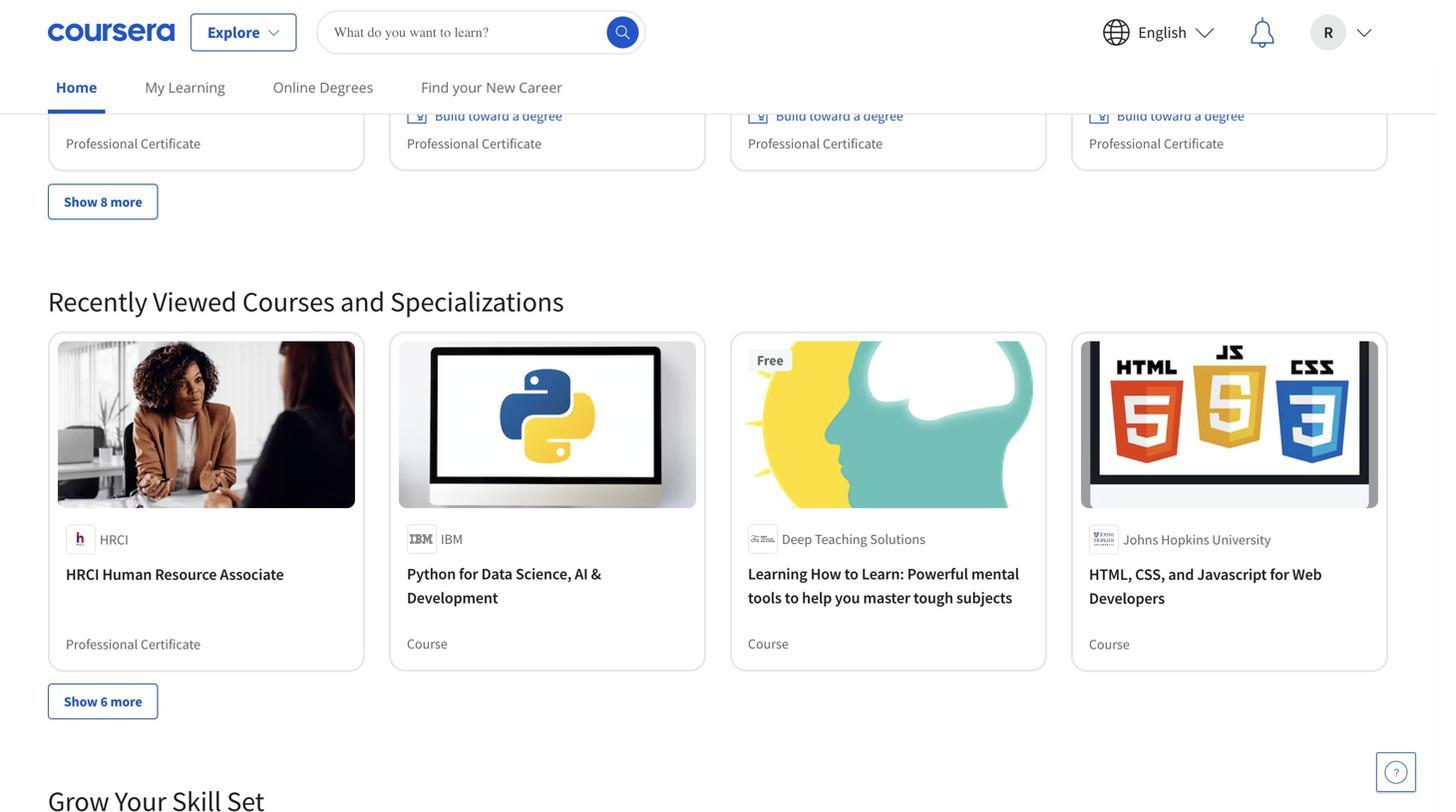Task type: locate. For each thing, give the bounding box(es) containing it.
hrci human resource associate link
[[66, 562, 347, 586]]

1 vertical spatial show
[[64, 693, 98, 711]]

my learning
[[145, 78, 225, 97]]

explore
[[207, 22, 260, 42]]

your
[[453, 78, 482, 97]]

online degrees
[[273, 78, 373, 97]]

how
[[810, 564, 841, 584]]

0 vertical spatial hrci
[[100, 530, 128, 548]]

professional certificate
[[66, 135, 201, 153], [407, 135, 542, 153], [748, 135, 883, 153], [1089, 135, 1224, 153], [66, 635, 201, 653]]

2 horizontal spatial a
[[1194, 107, 1202, 125]]

0 horizontal spatial ibm
[[66, 64, 91, 84]]

2 course from the left
[[748, 635, 789, 653]]

resource
[[155, 564, 217, 584]]

a
[[512, 107, 519, 125], [853, 107, 860, 125], [1194, 107, 1202, 125]]

and for html,
[[1168, 564, 1194, 584]]

1 toward from the left
[[468, 107, 510, 125]]

and right courses
[[340, 284, 385, 319]]

1 horizontal spatial course
[[748, 635, 789, 653]]

ibm inside recently viewed courses and specializations collection element
[[441, 530, 463, 548]]

0 horizontal spatial hrci
[[66, 564, 99, 584]]

show 8 more
[[64, 193, 142, 211]]

development
[[407, 588, 498, 608]]

google
[[441, 30, 482, 48], [1123, 30, 1164, 48], [407, 64, 455, 84]]

1 more from the top
[[110, 193, 142, 211]]

1 a from the left
[[512, 107, 519, 125]]

2 vertical spatial and
[[1168, 564, 1194, 584]]

find your new career link
[[413, 65, 570, 110]]

1 course from the left
[[407, 635, 448, 653]]

new
[[486, 78, 515, 97]]

learning how to learn: powerful mental tools to help you master tough subjects link
[[748, 562, 1029, 610]]

for left web
[[1270, 564, 1289, 584]]

recently viewed courses and specializations collection element
[[36, 252, 1400, 752]]

0 vertical spatial more
[[110, 193, 142, 211]]

english button
[[1086, 0, 1231, 64]]

for inside python for data science, ai & development
[[459, 564, 478, 584]]

more for show 6 more
[[110, 693, 142, 711]]

1 horizontal spatial to
[[844, 564, 859, 584]]

1 horizontal spatial toward
[[809, 107, 851, 125]]

certificate inside recently viewed courses and specializations collection element
[[141, 635, 201, 653]]

python for data science, ai & development
[[407, 564, 601, 608]]

and for ibm
[[150, 64, 175, 84]]

0 horizontal spatial degree
[[522, 107, 562, 125]]

for
[[459, 564, 478, 584], [1270, 564, 1289, 584]]

0 vertical spatial to
[[844, 564, 859, 584]]

javascript
[[1197, 564, 1267, 584]]

learning how to learn: powerful mental tools to help you master tough subjects
[[748, 564, 1019, 608]]

&
[[591, 564, 601, 584]]

johns
[[1123, 530, 1158, 548]]

course down developers
[[1089, 635, 1130, 653]]

0 horizontal spatial learning
[[168, 78, 225, 97]]

hrci for hrci
[[100, 530, 128, 548]]

r
[[1324, 22, 1333, 42]]

build toward a degree
[[435, 107, 562, 125], [776, 107, 903, 125], [1117, 107, 1244, 125]]

more right 6
[[110, 693, 142, 711]]

learning
[[168, 78, 225, 97], [748, 564, 807, 584]]

1 horizontal spatial build
[[776, 107, 806, 125]]

3 toward from the left
[[1150, 107, 1192, 125]]

show 6 more button
[[48, 684, 158, 720]]

ibm left devops
[[66, 64, 91, 84]]

1 horizontal spatial hrci
[[100, 530, 128, 548]]

hrci left human
[[66, 564, 99, 584]]

0 vertical spatial learning
[[168, 78, 225, 97]]

and right devops
[[150, 64, 175, 84]]

and right css,
[[1168, 564, 1194, 584]]

1 horizontal spatial degree
[[863, 107, 903, 125]]

0 vertical spatial and
[[150, 64, 175, 84]]

ibm up the python at the left bottom of the page
[[441, 530, 463, 548]]

ibm for ibm
[[100, 30, 122, 48]]

for inside html, css, and javascript for web developers
[[1270, 564, 1289, 584]]

hrci
[[100, 530, 128, 548], [66, 564, 99, 584]]

career
[[519, 78, 562, 97]]

2 horizontal spatial build
[[1117, 107, 1147, 125]]

show left 8
[[64, 193, 98, 211]]

certificate
[[141, 135, 201, 153], [482, 135, 542, 153], [823, 135, 883, 153], [1164, 135, 1224, 153], [141, 635, 201, 653]]

html, css, and javascript for web developers
[[1089, 564, 1322, 608]]

1 horizontal spatial for
[[1270, 564, 1289, 584]]

3 degree from the left
[[1204, 107, 1244, 125]]

professional certificate inside recently viewed courses and specializations collection element
[[66, 635, 201, 653]]

1 vertical spatial more
[[110, 693, 142, 711]]

1 horizontal spatial a
[[853, 107, 860, 125]]

engineering
[[243, 64, 324, 84]]

1 horizontal spatial build toward a degree
[[776, 107, 903, 125]]

1 horizontal spatial ibm
[[100, 30, 122, 48]]

and
[[150, 64, 175, 84], [340, 284, 385, 319], [1168, 564, 1194, 584]]

show
[[64, 193, 98, 211], [64, 693, 98, 711]]

2 horizontal spatial build toward a degree
[[1117, 107, 1244, 125]]

show inside button
[[64, 193, 98, 211]]

3 build toward a degree from the left
[[1117, 107, 1244, 125]]

most popular certificates collection element
[[36, 0, 1400, 252]]

learn:
[[862, 564, 904, 584]]

associate
[[220, 564, 284, 584]]

and inside the ibm devops and software engineering link
[[150, 64, 175, 84]]

0 horizontal spatial build toward a degree
[[435, 107, 562, 125]]

show inside button
[[64, 693, 98, 711]]

professional inside recently viewed courses and specializations collection element
[[66, 635, 138, 653]]

course down the tools
[[748, 635, 789, 653]]

developers
[[1089, 588, 1165, 608]]

show 6 more
[[64, 693, 142, 711]]

2 horizontal spatial ibm
[[441, 530, 463, 548]]

find
[[421, 78, 449, 97]]

toward
[[468, 107, 510, 125], [809, 107, 851, 125], [1150, 107, 1192, 125]]

2 vertical spatial ibm
[[441, 530, 463, 548]]

1 vertical spatial hrci
[[66, 564, 99, 584]]

find your new career
[[421, 78, 562, 97]]

course down development
[[407, 635, 448, 653]]

build
[[435, 107, 465, 125], [776, 107, 806, 125], [1117, 107, 1147, 125]]

to left help
[[785, 588, 799, 608]]

professional
[[66, 135, 138, 153], [407, 135, 479, 153], [748, 135, 820, 153], [1089, 135, 1161, 153], [66, 635, 138, 653]]

1 show from the top
[[64, 193, 98, 211]]

3 course from the left
[[1089, 635, 1130, 653]]

home
[[56, 78, 97, 97]]

0 vertical spatial show
[[64, 193, 98, 211]]

None search field
[[317, 10, 646, 54]]

and inside html, css, and javascript for web developers
[[1168, 564, 1194, 584]]

2 horizontal spatial and
[[1168, 564, 1194, 584]]

1 degree from the left
[[522, 107, 562, 125]]

2 for from the left
[[1270, 564, 1289, 584]]

ibm up devops
[[100, 30, 122, 48]]

2 build toward a degree from the left
[[776, 107, 903, 125]]

deep teaching solutions
[[782, 530, 925, 548]]

2 horizontal spatial toward
[[1150, 107, 1192, 125]]

to
[[844, 564, 859, 584], [785, 588, 799, 608]]

coursera image
[[48, 16, 175, 48]]

1 vertical spatial to
[[785, 588, 799, 608]]

0 horizontal spatial toward
[[468, 107, 510, 125]]

0 horizontal spatial a
[[512, 107, 519, 125]]

to up the "you"
[[844, 564, 859, 584]]

1 horizontal spatial learning
[[748, 564, 807, 584]]

1 vertical spatial learning
[[748, 564, 807, 584]]

2 horizontal spatial course
[[1089, 635, 1130, 653]]

2 horizontal spatial degree
[[1204, 107, 1244, 125]]

hopkins
[[1161, 530, 1209, 548]]

viewed
[[153, 284, 237, 319]]

university
[[1212, 530, 1271, 548]]

python
[[407, 564, 456, 584]]

1 vertical spatial and
[[340, 284, 385, 319]]

1 vertical spatial ibm
[[66, 64, 91, 84]]

0 horizontal spatial course
[[407, 635, 448, 653]]

show left 6
[[64, 693, 98, 711]]

2 show from the top
[[64, 693, 98, 711]]

for left data
[[459, 564, 478, 584]]

more inside button
[[110, 193, 142, 211]]

html, css, and javascript for web developers link
[[1089, 562, 1370, 610]]

hrci up human
[[100, 530, 128, 548]]

more inside button
[[110, 693, 142, 711]]

ibm for python
[[441, 530, 463, 548]]

0 horizontal spatial for
[[459, 564, 478, 584]]

1 for from the left
[[459, 564, 478, 584]]

mental
[[971, 564, 1019, 584]]

2 more from the top
[[110, 693, 142, 711]]

0 horizontal spatial build
[[435, 107, 465, 125]]

more right 8
[[110, 193, 142, 211]]

degree
[[522, 107, 562, 125], [863, 107, 903, 125], [1204, 107, 1244, 125]]

more
[[110, 193, 142, 211], [110, 693, 142, 711]]

english
[[1138, 22, 1187, 42]]

master
[[863, 588, 910, 608]]

ibm
[[100, 30, 122, 48], [66, 64, 91, 84], [441, 530, 463, 548]]

course
[[407, 635, 448, 653], [748, 635, 789, 653], [1089, 635, 1130, 653]]

0 horizontal spatial and
[[150, 64, 175, 84]]

0 vertical spatial ibm
[[100, 30, 122, 48]]



Task type: describe. For each thing, give the bounding box(es) containing it.
degrees
[[320, 78, 373, 97]]

3 build from the left
[[1117, 107, 1147, 125]]

courses
[[242, 284, 335, 319]]

science,
[[516, 564, 572, 584]]

teaching
[[815, 530, 867, 548]]

html,
[[1089, 564, 1132, 584]]

show 8 more button
[[48, 184, 158, 220]]

python for data science, ai & development link
[[407, 562, 688, 610]]

course for development
[[407, 635, 448, 653]]

6
[[100, 693, 108, 711]]

2 build from the left
[[776, 107, 806, 125]]

google ux design link
[[407, 62, 688, 86]]

human
[[102, 564, 152, 584]]

ibm devops and software engineering link
[[66, 62, 347, 86]]

help center image
[[1384, 761, 1408, 785]]

explore button
[[190, 13, 297, 51]]

tough
[[913, 588, 953, 608]]

course for tools
[[748, 635, 789, 653]]

hrci for hrci human resource associate
[[66, 564, 99, 584]]

subjects
[[956, 588, 1012, 608]]

you
[[835, 588, 860, 608]]

What do you want to learn? text field
[[317, 10, 646, 54]]

devops
[[95, 64, 146, 84]]

3 a from the left
[[1194, 107, 1202, 125]]

deep
[[782, 530, 812, 548]]

r button
[[1294, 0, 1388, 64]]

design
[[479, 64, 525, 84]]

show for show 8 more
[[64, 193, 98, 211]]

8
[[100, 193, 108, 211]]

powerful
[[907, 564, 968, 584]]

ibm devops and software engineering
[[66, 64, 324, 84]]

tools
[[748, 588, 782, 608]]

2 toward from the left
[[809, 107, 851, 125]]

web
[[1292, 564, 1322, 584]]

solutions
[[870, 530, 925, 548]]

johns hopkins university
[[1123, 530, 1271, 548]]

software
[[179, 64, 240, 84]]

css,
[[1135, 564, 1165, 584]]

hrci human resource associate
[[66, 564, 284, 584]]

show for show 6 more
[[64, 693, 98, 711]]

ux
[[458, 64, 476, 84]]

free
[[757, 351, 783, 369]]

recently viewed courses and specializations
[[48, 284, 564, 319]]

ai
[[575, 564, 588, 584]]

my learning link
[[137, 65, 233, 110]]

1 build toward a degree from the left
[[435, 107, 562, 125]]

recently
[[48, 284, 147, 319]]

0 horizontal spatial to
[[785, 588, 799, 608]]

google ux design
[[407, 64, 525, 84]]

course for developers
[[1089, 635, 1130, 653]]

learning inside the learning how to learn: powerful mental tools to help you master tough subjects
[[748, 564, 807, 584]]

2 degree from the left
[[863, 107, 903, 125]]

1 build from the left
[[435, 107, 465, 125]]

data
[[481, 564, 513, 584]]

home link
[[48, 65, 105, 114]]

online degrees link
[[265, 65, 381, 110]]

1 horizontal spatial and
[[340, 284, 385, 319]]

specializations
[[390, 284, 564, 319]]

more for show 8 more
[[110, 193, 142, 211]]

2 a from the left
[[853, 107, 860, 125]]

online
[[273, 78, 316, 97]]

my
[[145, 78, 165, 97]]

help
[[802, 588, 832, 608]]



Task type: vqa. For each thing, say whether or not it's contained in the screenshot.
COURSE to the right
yes



